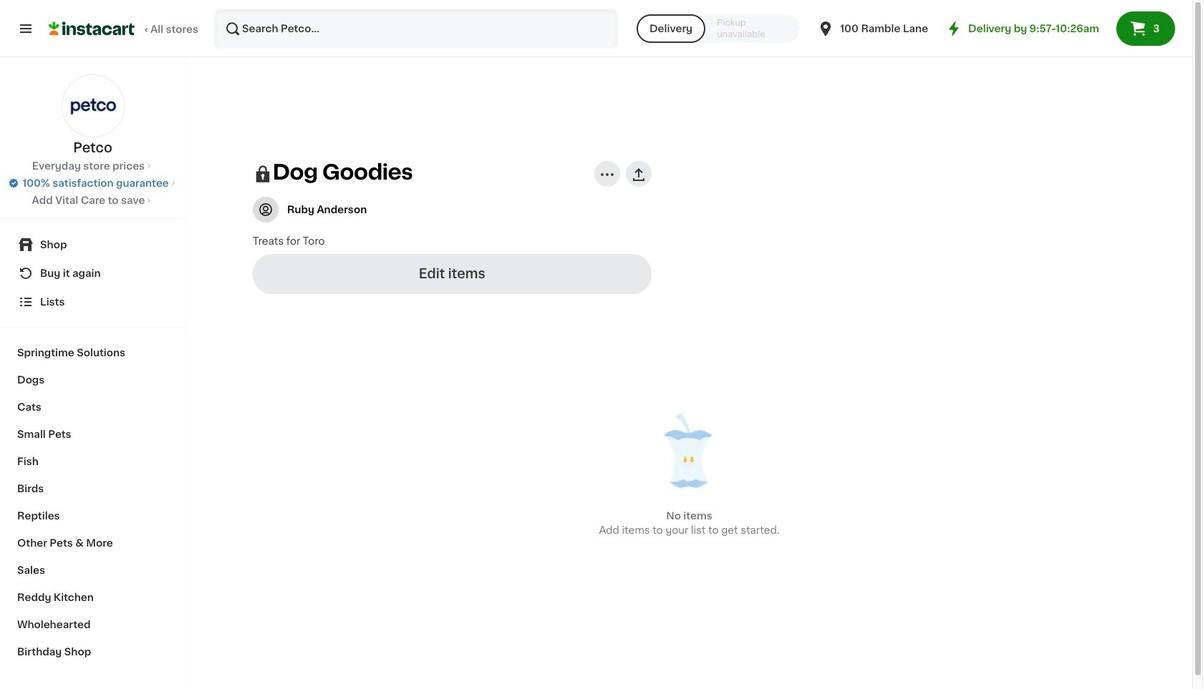 Task type: describe. For each thing, give the bounding box(es) containing it.
service type group
[[637, 14, 800, 43]]

instacart logo image
[[49, 20, 135, 37]]



Task type: locate. For each thing, give the bounding box(es) containing it.
petco logo image
[[61, 75, 124, 138]]

Search field
[[216, 10, 617, 47]]

None search field
[[214, 9, 618, 49]]



Task type: vqa. For each thing, say whether or not it's contained in the screenshot.
Instacart logo
yes



